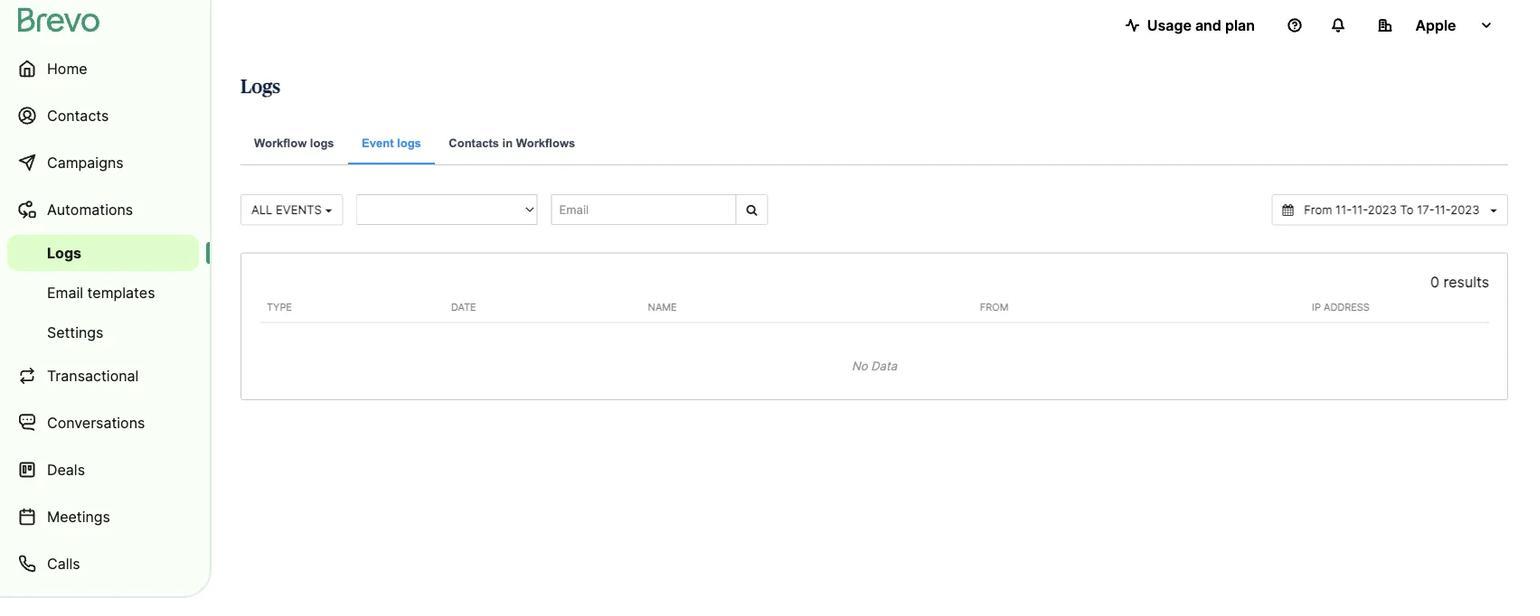 Task type: locate. For each thing, give the bounding box(es) containing it.
ip
[[1312, 302, 1321, 313]]

email templates link
[[7, 275, 199, 311]]

contacts for contacts in workflows
[[449, 136, 499, 150]]

search image
[[746, 204, 757, 216]]

workflow
[[254, 136, 307, 150]]

settings
[[47, 324, 103, 341]]

0 vertical spatial logs
[[241, 77, 280, 96]]

logs
[[241, 77, 280, 96], [47, 244, 81, 262]]

usage and plan button
[[1111, 7, 1270, 43]]

email templates
[[47, 284, 155, 302]]

1 vertical spatial logs
[[47, 244, 81, 262]]

contacts in workflows
[[449, 136, 575, 150]]

0 horizontal spatial contacts
[[47, 107, 109, 124]]

contacts in workflows link
[[435, 123, 589, 165]]

deals
[[47, 461, 85, 479]]

meetings
[[47, 508, 110, 526]]

in
[[502, 136, 513, 150]]

logs right workflow
[[310, 136, 334, 150]]

type
[[267, 302, 292, 313]]

usage and plan
[[1147, 16, 1255, 34]]

contacts left in
[[449, 136, 499, 150]]

no
[[852, 359, 868, 373]]

2 logs from the left
[[397, 136, 421, 150]]

logs up "email"
[[47, 244, 81, 262]]

address
[[1324, 302, 1370, 313]]

None text field
[[1297, 202, 1487, 218]]

logs up workflow
[[241, 77, 280, 96]]

apple button
[[1364, 7, 1508, 43]]

date
[[451, 302, 476, 313]]

transactional link
[[7, 354, 199, 398]]

contacts
[[47, 107, 109, 124], [449, 136, 499, 150]]

data
[[871, 359, 897, 373]]

home
[[47, 60, 87, 77]]

workflow logs
[[254, 136, 334, 150]]

automations link
[[7, 188, 199, 231]]

1 horizontal spatial logs
[[241, 77, 280, 96]]

automations
[[47, 201, 133, 218]]

0 horizontal spatial logs
[[310, 136, 334, 150]]

logs right event
[[397, 136, 421, 150]]

logs
[[310, 136, 334, 150], [397, 136, 421, 150]]

contacts link
[[7, 94, 199, 137]]

1 horizontal spatial logs
[[397, 136, 421, 150]]

1 logs from the left
[[310, 136, 334, 150]]

deals link
[[7, 449, 199, 492]]

1 vertical spatial contacts
[[449, 136, 499, 150]]

no data
[[852, 359, 897, 373]]

1 horizontal spatial contacts
[[449, 136, 499, 150]]

logs for event logs
[[397, 136, 421, 150]]

0 vertical spatial contacts
[[47, 107, 109, 124]]

plan
[[1225, 16, 1255, 34]]

email
[[47, 284, 83, 302]]

workflows
[[516, 136, 575, 150]]

calls
[[47, 555, 80, 573]]

contacts up campaigns
[[47, 107, 109, 124]]

from
[[980, 302, 1009, 313]]



Task type: vqa. For each thing, say whether or not it's contained in the screenshot.
automations
yes



Task type: describe. For each thing, give the bounding box(es) containing it.
calendar image
[[1283, 204, 1294, 216]]

conversations link
[[7, 401, 199, 445]]

campaigns
[[47, 154, 124, 171]]

0  results
[[1431, 274, 1489, 291]]

campaigns link
[[7, 141, 199, 184]]

0
[[1431, 274, 1440, 291]]

usage
[[1147, 16, 1192, 34]]

and
[[1195, 16, 1222, 34]]

name
[[648, 302, 677, 313]]

conversations
[[47, 414, 145, 432]]

templates
[[87, 284, 155, 302]]

event logs link
[[348, 123, 435, 165]]

results
[[1444, 274, 1489, 291]]

events
[[276, 203, 322, 217]]

all events
[[251, 203, 325, 217]]

workflow logs link
[[241, 123, 348, 165]]

home link
[[7, 47, 199, 90]]

contacts for contacts
[[47, 107, 109, 124]]

ip address
[[1312, 302, 1370, 313]]

logs for workflow logs
[[310, 136, 334, 150]]

settings link
[[7, 315, 199, 351]]

calls link
[[7, 543, 199, 586]]

apple
[[1416, 16, 1456, 34]]

event logs
[[362, 136, 421, 150]]

logs link
[[7, 235, 199, 271]]

meetings link
[[7, 496, 199, 539]]

transactional
[[47, 367, 139, 385]]

event
[[362, 136, 394, 150]]

0 horizontal spatial logs
[[47, 244, 81, 262]]

Email search field
[[551, 194, 736, 225]]

all events button
[[241, 194, 343, 226]]

all
[[251, 203, 273, 217]]



